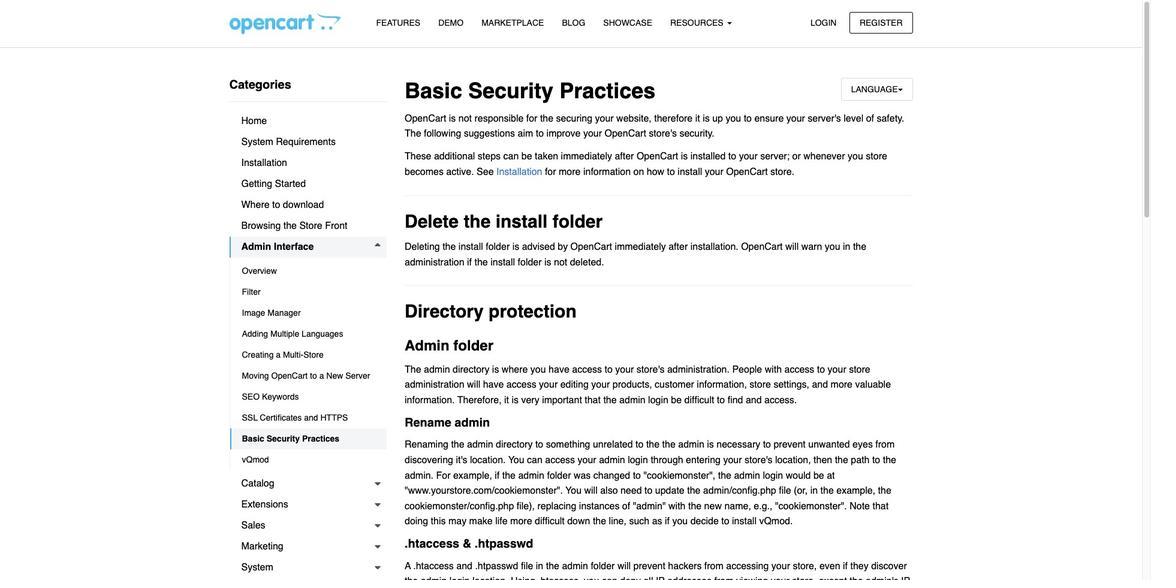 Task type: describe. For each thing, give the bounding box(es) containing it.
such
[[630, 517, 650, 527]]

.htaccess,
[[538, 577, 582, 581]]

is left up
[[703, 113, 710, 124]]

admin for admin interface
[[241, 242, 271, 253]]

opencart inside the moving opencart to a new server link
[[271, 371, 308, 381]]

admin up .htaccess,
[[562, 561, 588, 572]]

and inside a .htaccess and .htpasswd file in the admin folder will prevent hackers from accessing your store, even if they discover the admin login location. using .htaccess, you can deny all ip addresses from viewing your store, except the admin's i
[[457, 561, 473, 572]]

login inside a .htaccess and .htpasswd file in the admin folder will prevent hackers from accessing your store, even if they discover the admin login location. using .htaccess, you can deny all ip addresses from viewing your store, except the admin's i
[[450, 577, 470, 581]]

login
[[811, 18, 837, 27]]

and right the find
[[746, 395, 762, 406]]

need
[[621, 486, 642, 497]]

1 horizontal spatial more
[[559, 167, 581, 178]]

login link
[[801, 12, 847, 34]]

for inside opencart is not responsible for the securing your website, therefore it is up you to ensure your server's level of safety. the following suggestions aim to improve your opencart store's security.
[[527, 113, 538, 124]]

after inside deleting the install folder is advised by opencart immediately after installation. opencart will warn you in the administration if the install folder is not deleted.
[[669, 242, 688, 253]]

admin interface link
[[229, 237, 387, 258]]

vqmod link
[[230, 450, 387, 471]]

very
[[522, 395, 540, 406]]

products,
[[613, 380, 652, 391]]

cookiemonster/config.php
[[405, 501, 514, 512]]

2 vertical spatial from
[[715, 577, 734, 581]]

admin up the entering
[[679, 440, 705, 451]]

1 horizontal spatial have
[[549, 364, 570, 375]]

browsing the store front link
[[229, 216, 387, 237]]

changed
[[594, 471, 631, 481]]

certificates
[[260, 413, 302, 423]]

folder down advised
[[518, 257, 542, 268]]

not inside opencart is not responsible for the securing your website, therefore it is up you to ensure your server's level of safety. the following suggestions aim to improve your opencart store's security.
[[459, 113, 472, 124]]

opencart down the server;
[[727, 167, 768, 178]]

will inside deleting the install folder is advised by opencart immediately after installation. opencart will warn you in the administration if the install folder is not deleted.
[[786, 242, 799, 253]]

0 horizontal spatial you
[[509, 455, 525, 466]]

directory protection
[[405, 301, 577, 322]]

1 horizontal spatial example,
[[837, 486, 876, 497]]

seo keywords
[[242, 392, 299, 402]]

discover
[[872, 561, 908, 572]]

0 vertical spatial practices
[[560, 79, 656, 103]]

deleting
[[405, 242, 440, 253]]

update
[[656, 486, 685, 497]]

the inside opencart is not responsible for the securing your website, therefore it is up you to ensure your server's level of safety. the following suggestions aim to improve your opencart store's security.
[[405, 129, 421, 139]]

server
[[346, 371, 370, 381]]

is down advised
[[545, 257, 552, 268]]

register
[[860, 18, 903, 27]]

https
[[321, 413, 348, 423]]

opencart right 'installation.'
[[742, 242, 783, 253]]

directory
[[405, 301, 484, 322]]

decide
[[691, 517, 719, 527]]

that inside renaming the admin directory to something unrelated to the the admin is necessary to prevent unwanted eyes from discovering it's location. you can access your admin login through entering your store's location, then the path to the admin. for example, if the admin folder was changed to "cookiemonster", the admin login would be at "www.yourstore.com/cookiemonster". you will also need to update the admin/config.php file (or, in the example, the cookiemonster/config.php file), replacing instances of "admin" with the new name, e.g., "cookiemonster". note that doing this may make life more difficult down the line, such as if you decide to install vqmod.
[[873, 501, 889, 512]]

therefore
[[655, 113, 693, 124]]

admin/config.php
[[704, 486, 777, 497]]

features
[[376, 18, 421, 28]]

multi-
[[283, 350, 304, 360]]

store for your
[[850, 364, 871, 375]]

folder inside renaming the admin directory to something unrelated to the the admin is necessary to prevent unwanted eyes from discovering it's location. you can access your admin login through entering your store's location, then the path to the admin. for example, if the admin folder was changed to "cookiemonster", the admin login would be at "www.yourstore.com/cookiemonster". you will also need to update the admin/config.php file (or, in the example, the cookiemonster/config.php file), replacing instances of "admin" with the new name, e.g., "cookiemonster". note that doing this may make life more difficult down the line, such as if you decide to install vqmod.
[[547, 471, 571, 481]]

valuable
[[856, 380, 891, 391]]

admin up the it's
[[467, 440, 494, 451]]

difficult inside the admin directory is where you have access to your store's administration. people with access to your store administration will have access your editing your products, customer information, store settings, and more valuable information. therefore, it is very important that the admin login be difficult to find and access.
[[685, 395, 715, 406]]

also
[[601, 486, 618, 497]]

in inside renaming the admin directory to something unrelated to the the admin is necessary to prevent unwanted eyes from discovering it's location. you can access your admin login through entering your store's location, then the path to the admin. for example, if the admin folder was changed to "cookiemonster", the admin login would be at "www.yourstore.com/cookiemonster". you will also need to update the admin/config.php file (or, in the example, the cookiemonster/config.php file), replacing instances of "admin" with the new name, e.g., "cookiemonster". note that doing this may make life more difficult down the line, such as if you decide to install vqmod.
[[811, 486, 818, 497]]

installation for installation
[[241, 158, 287, 169]]

blog
[[562, 18, 586, 28]]

prevent inside a .htaccess and .htpasswd file in the admin folder will prevent hackers from accessing your store, even if they discover the admin login location. using .htaccess, you can deny all ip addresses from viewing your store, except the admin's i
[[634, 561, 666, 572]]

1 vertical spatial a
[[320, 371, 324, 381]]

path
[[851, 455, 870, 466]]

of inside renaming the admin directory to something unrelated to the the admin is necessary to prevent unwanted eyes from discovering it's location. you can access your admin login through entering your store's location, then the path to the admin. for example, if the admin folder was changed to "cookiemonster", the admin login would be at "www.yourstore.com/cookiemonster". you will also need to update the admin/config.php file (or, in the example, the cookiemonster/config.php file), replacing instances of "admin" with the new name, e.g., "cookiemonster". note that doing this may make life more difficult down the line, such as if you decide to install vqmod.
[[623, 501, 631, 512]]

1 vertical spatial store,
[[793, 577, 817, 581]]

admin down admin folder
[[424, 364, 450, 375]]

opencart - open source shopping cart solution image
[[229, 13, 340, 34]]

the inside the admin directory is where you have access to your store's administration. people with access to your store administration will have access your editing your products, customer information, store settings, and more valuable information. therefore, it is very important that the admin login be difficult to find and access.
[[604, 395, 617, 406]]

language
[[852, 85, 898, 94]]

rename
[[405, 416, 452, 430]]

security.
[[680, 129, 715, 139]]

admin.
[[405, 471, 434, 481]]

0 horizontal spatial installation link
[[229, 153, 387, 174]]

seo keywords link
[[230, 387, 387, 408]]

renaming
[[405, 440, 449, 451]]

was
[[574, 471, 591, 481]]

after inside these additional steps can be taken immediately after opencart is installed to your server; or whenever you store becomes active. see
[[615, 151, 634, 162]]

information.
[[405, 395, 455, 406]]

they
[[851, 561, 869, 572]]

where
[[502, 364, 528, 375]]

deleting the install folder is advised by opencart immediately after installation. opencart will warn you in the administration if the install folder is not deleted.
[[405, 242, 867, 268]]

more inside the admin directory is where you have access to your store's administration. people with access to your store administration will have access your editing your products, customer information, store settings, and more valuable information. therefore, it is very important that the admin login be difficult to find and access.
[[831, 380, 853, 391]]

not inside deleting the install folder is advised by opencart immediately after installation. opencart will warn you in the administration if the install folder is not deleted.
[[554, 257, 568, 268]]

new
[[327, 371, 343, 381]]

and down seo keywords link
[[304, 413, 318, 423]]

is left "where"
[[492, 364, 499, 375]]

prevent inside renaming the admin directory to something unrelated to the the admin is necessary to prevent unwanted eyes from discovering it's location. you can access your admin login through entering your store's location, then the path to the admin. for example, if the admin folder was changed to "cookiemonster", the admin login would be at "www.yourstore.com/cookiemonster". you will also need to update the admin/config.php file (or, in the example, the cookiemonster/config.php file), replacing instances of "admin" with the new name, e.g., "cookiemonster". note that doing this may make life more difficult down the line, such as if you decide to install vqmod.
[[774, 440, 806, 451]]

basic security practices link
[[230, 429, 387, 450]]

register link
[[850, 12, 913, 34]]

if right as
[[665, 517, 670, 527]]

the inside the admin directory is where you have access to your store's administration. people with access to your store administration will have access your editing your products, customer information, store settings, and more valuable information. therefore, it is very important that the admin login be difficult to find and access.
[[405, 364, 421, 375]]

image manager link
[[230, 303, 387, 324]]

folder down directory protection in the bottom of the page
[[454, 338, 494, 355]]

see
[[477, 167, 494, 178]]

except
[[819, 577, 848, 581]]

"www.yourstore.com/cookiemonster".
[[405, 486, 563, 497]]

0 vertical spatial store,
[[793, 561, 817, 572]]

location. inside a .htaccess and .htpasswd file in the admin folder will prevent hackers from accessing your store, even if they discover the admin login location. using .htaccess, you can deny all ip addresses from viewing your store, except the admin's i
[[473, 577, 508, 581]]

it inside opencart is not responsible for the securing your website, therefore it is up you to ensure your server's level of safety. the following suggestions aim to improve your opencart store's security.
[[696, 113, 701, 124]]

0 horizontal spatial a
[[276, 350, 281, 360]]

0 vertical spatial basic
[[405, 79, 463, 103]]

0 horizontal spatial practices
[[302, 434, 340, 444]]

down
[[568, 517, 591, 527]]

these additional steps can be taken immediately after opencart is installed to your server; or whenever you store becomes active. see
[[405, 151, 888, 178]]

addresses
[[668, 577, 712, 581]]

ssl certificates and https
[[242, 413, 348, 423]]

1 vertical spatial for
[[545, 167, 556, 178]]

download
[[283, 200, 324, 211]]

taken
[[535, 151, 559, 162]]

login left the through
[[628, 455, 648, 466]]

manager
[[268, 308, 301, 318]]

if inside a .htaccess and .htpasswd file in the admin folder will prevent hackers from accessing your store, even if they discover the admin login location. using .htaccess, you can deny all ip addresses from viewing your store, except the admin's i
[[843, 561, 848, 572]]

opencart is not responsible for the securing your website, therefore it is up you to ensure your server's level of safety. the following suggestions aim to improve your opencart store's security.
[[405, 113, 905, 139]]

system for system
[[241, 563, 273, 574]]

overview
[[242, 266, 277, 276]]

1 vertical spatial security
[[267, 434, 300, 444]]

you inside opencart is not responsible for the securing your website, therefore it is up you to ensure your server's level of safety. the following suggestions aim to improve your opencart store's security.
[[726, 113, 742, 124]]

make
[[469, 517, 493, 527]]

be inside the admin directory is where you have access to your store's administration. people with access to your store administration will have access your editing your products, customer information, store settings, and more valuable information. therefore, it is very important that the admin login be difficult to find and access.
[[672, 395, 682, 406]]

entering
[[686, 455, 721, 466]]

by
[[558, 242, 568, 253]]

access up editing
[[572, 364, 602, 375]]

where to download link
[[229, 195, 387, 216]]

marketplace link
[[473, 13, 553, 34]]

store's inside the admin directory is where you have access to your store's administration. people with access to your store administration will have access your editing your products, customer information, store settings, and more valuable information. therefore, it is very important that the admin login be difficult to find and access.
[[637, 364, 665, 375]]

admin folder
[[405, 338, 494, 355]]

store's inside renaming the admin directory to something unrelated to the the admin is necessary to prevent unwanted eyes from discovering it's location. you can access your admin login through entering your store's location, then the path to the admin. for example, if the admin folder was changed to "cookiemonster", the admin login would be at "www.yourstore.com/cookiemonster". you will also need to update the admin/config.php file (or, in the example, the cookiemonster/config.php file), replacing instances of "admin" with the new name, e.g., "cookiemonster". note that doing this may make life more difficult down the line, such as if you decide to install vqmod.
[[745, 455, 773, 466]]

more inside renaming the admin directory to something unrelated to the the admin is necessary to prevent unwanted eyes from discovering it's location. you can access your admin login through entering your store's location, then the path to the admin. for example, if the admin folder was changed to "cookiemonster", the admin login would be at "www.yourstore.com/cookiemonster". you will also need to update the admin/config.php file (or, in the example, the cookiemonster/config.php file), replacing instances of "admin" with the new name, e.g., "cookiemonster". note that doing this may make life more difficult down the line, such as if you decide to install vqmod.
[[511, 517, 532, 527]]

you inside a .htaccess and .htpasswd file in the admin folder will prevent hackers from accessing your store, even if they discover the admin login location. using .htaccess, you can deny all ip addresses from viewing your store, except the admin's i
[[584, 577, 600, 581]]

access up settings, on the bottom right of page
[[785, 364, 815, 375]]

file inside a .htaccess and .htpasswd file in the admin folder will prevent hackers from accessing your store, even if they discover the admin login location. using .htaccess, you can deny all ip addresses from viewing your store, except the admin's i
[[521, 561, 534, 572]]

home
[[241, 116, 267, 127]]

delete
[[405, 211, 459, 232]]

unrelated
[[593, 440, 633, 451]]

system requirements link
[[229, 132, 387, 153]]

you inside the admin directory is where you have access to your store's administration. people with access to your store administration will have access your editing your products, customer information, store settings, and more valuable information. therefore, it is very important that the admin login be difficult to find and access.
[[531, 364, 546, 375]]

deleted.
[[570, 257, 604, 268]]

admin down therefore, at the bottom
[[455, 416, 490, 430]]

and right settings, on the bottom right of page
[[813, 380, 829, 391]]

0 vertical spatial store
[[300, 221, 323, 232]]

with inside renaming the admin directory to something unrelated to the the admin is necessary to prevent unwanted eyes from discovering it's location. you can access your admin login through entering your store's location, then the path to the admin. for example, if the admin folder was changed to "cookiemonster", the admin login would be at "www.yourstore.com/cookiemonster". you will also need to update the admin/config.php file (or, in the example, the cookiemonster/config.php file), replacing instances of "admin" with the new name, e.g., "cookiemonster". note that doing this may make life more difficult down the line, such as if you decide to install vqmod.
[[669, 501, 686, 512]]

be inside these additional steps can be taken immediately after opencart is installed to your server; or whenever you store becomes active. see
[[522, 151, 532, 162]]

1 horizontal spatial you
[[566, 486, 582, 497]]

access.
[[765, 395, 797, 406]]

new
[[705, 501, 722, 512]]

a .htaccess and .htpasswd file in the admin folder will prevent hackers from accessing your store, even if they discover the admin login location. using .htaccess, you can deny all ip addresses from viewing your store, except the admin's i
[[405, 561, 911, 581]]

folder down delete the install folder
[[486, 242, 510, 253]]

viewing
[[737, 577, 769, 581]]

is left very on the bottom left of page
[[512, 395, 519, 406]]

resources link
[[662, 13, 741, 34]]

access inside renaming the admin directory to something unrelated to the the admin is necessary to prevent unwanted eyes from discovering it's location. you can access your admin login through entering your store's location, then the path to the admin. for example, if the admin folder was changed to "cookiemonster", the admin login would be at "www.yourstore.com/cookiemonster". you will also need to update the admin/config.php file (or, in the example, the cookiemonster/config.php file), replacing instances of "admin" with the new name, e.g., "cookiemonster". note that doing this may make life more difficult down the line, such as if you decide to install vqmod.
[[546, 455, 575, 466]]

name,
[[725, 501, 752, 512]]

is inside these additional steps can be taken immediately after opencart is installed to your server; or whenever you store becomes active. see
[[681, 151, 688, 162]]

settings,
[[774, 380, 810, 391]]

filter
[[242, 287, 261, 297]]

folder inside a .htaccess and .htpasswd file in the admin folder will prevent hackers from accessing your store, even if they discover the admin login location. using .htaccess, you can deny all ip addresses from viewing your store, except the admin's i
[[591, 561, 615, 572]]

to inside these additional steps can be taken immediately after opencart is installed to your server; or whenever you store becomes active. see
[[729, 151, 737, 162]]

whenever
[[804, 151, 846, 162]]

admin interface
[[241, 242, 314, 253]]

if up "www.yourstore.com/cookiemonster".
[[495, 471, 500, 481]]

0 horizontal spatial basic security practices
[[242, 434, 340, 444]]

renaming the admin directory to something unrelated to the the admin is necessary to prevent unwanted eyes from discovering it's location. you can access your admin login through entering your store's location, then the path to the admin. for example, if the admin folder was changed to "cookiemonster", the admin login would be at "www.yourstore.com/cookiemonster". you will also need to update the admin/config.php file (or, in the example, the cookiemonster/config.php file), replacing instances of "admin" with the new name, e.g., "cookiemonster". note that doing this may make life more difficult down the line, such as if you decide to install vqmod.
[[405, 440, 897, 527]]

login down the location,
[[763, 471, 784, 481]]

overview link
[[230, 261, 387, 282]]



Task type: locate. For each thing, give the bounding box(es) containing it.
opencart up deleted. in the top of the page
[[571, 242, 612, 253]]

1 administration from the top
[[405, 257, 465, 268]]

is up the entering
[[707, 440, 714, 451]]

opencart up following
[[405, 113, 447, 124]]

may
[[449, 517, 467, 527]]

login down &
[[450, 577, 470, 581]]

0 horizontal spatial admin
[[241, 242, 271, 253]]

0 vertical spatial the
[[405, 129, 421, 139]]

1 vertical spatial of
[[623, 501, 631, 512]]

system down 'marketing'
[[241, 563, 273, 574]]

you inside these additional steps can be taken immediately after opencart is installed to your server; or whenever you store becomes active. see
[[848, 151, 864, 162]]

1 vertical spatial store
[[304, 350, 324, 360]]

with inside the admin directory is where you have access to your store's administration. people with access to your store administration will have access your editing your products, customer information, store settings, and more valuable information. therefore, it is very important that the admin login be difficult to find and access.
[[765, 364, 782, 375]]

will
[[786, 242, 799, 253], [467, 380, 481, 391], [585, 486, 598, 497], [618, 561, 631, 572]]

1 horizontal spatial for
[[545, 167, 556, 178]]

replacing
[[538, 501, 577, 512]]

more
[[559, 167, 581, 178], [831, 380, 853, 391], [511, 517, 532, 527]]

can right "steps"
[[504, 151, 519, 162]]

1 vertical spatial in
[[811, 486, 818, 497]]

0 vertical spatial basic security practices
[[405, 79, 656, 103]]

file up using at the bottom left of the page
[[521, 561, 534, 572]]

store, left the even
[[793, 561, 817, 572]]

store's down therefore on the top of the page
[[649, 129, 677, 139]]

difficult down replacing
[[535, 517, 565, 527]]

if inside deleting the install folder is advised by opencart immediately after installation. opencart will warn you in the administration if the install folder is not deleted.
[[467, 257, 472, 268]]

can inside these additional steps can be taken immediately after opencart is installed to your server; or whenever you store becomes active. see
[[504, 151, 519, 162]]

1 vertical spatial administration
[[405, 380, 465, 391]]

on
[[634, 167, 644, 178]]

1 horizontal spatial installation
[[497, 167, 543, 178]]

responsible
[[475, 113, 524, 124]]

practices down ssl certificates and https link
[[302, 434, 340, 444]]

prevent up the location,
[[774, 440, 806, 451]]

1 horizontal spatial file
[[779, 486, 792, 497]]

admin down browsing
[[241, 242, 271, 253]]

in inside a .htaccess and .htpasswd file in the admin folder will prevent hackers from accessing your store, even if they discover the admin login location. using .htaccess, you can deny all ip addresses from viewing your store, except the admin's i
[[536, 561, 544, 572]]

1 horizontal spatial that
[[873, 501, 889, 512]]

1 vertical spatial .htaccess
[[413, 561, 454, 572]]

login inside the admin directory is where you have access to your store's administration. people with access to your store administration will have access your editing your products, customer information, store settings, and more valuable information. therefore, it is very important that the admin login be difficult to find and access.
[[649, 395, 669, 406]]

store down 'people'
[[750, 380, 771, 391]]

2 horizontal spatial in
[[843, 242, 851, 253]]

after up the "on"
[[615, 151, 634, 162]]

0 horizontal spatial in
[[536, 561, 544, 572]]

after
[[615, 151, 634, 162], [669, 242, 688, 253]]

0 vertical spatial of
[[867, 113, 875, 124]]

1 vertical spatial immediately
[[615, 242, 666, 253]]

0 vertical spatial store's
[[649, 129, 677, 139]]

a left new
[[320, 371, 324, 381]]

can inside a .htaccess and .htpasswd file in the admin folder will prevent hackers from accessing your store, even if they discover the admin login location. using .htaccess, you can deny all ip addresses from viewing your store, except the admin's i
[[602, 577, 618, 581]]

it left very on the bottom left of page
[[505, 395, 509, 406]]

1 vertical spatial after
[[669, 242, 688, 253]]

1 horizontal spatial security
[[469, 79, 554, 103]]

that inside the admin directory is where you have access to your store's administration. people with access to your store administration will have access your editing your products, customer information, store settings, and more valuable information. therefore, it is very important that the admin login be difficult to find and access.
[[585, 395, 601, 406]]

immediately inside deleting the install folder is advised by opencart immediately after installation. opencart will warn you in the administration if the install folder is not deleted.
[[615, 242, 666, 253]]

file inside renaming the admin directory to something unrelated to the the admin is necessary to prevent unwanted eyes from discovering it's location. you can access your admin login through entering your store's location, then the path to the admin. for example, if the admin folder was changed to "cookiemonster", the admin login would be at "www.yourstore.com/cookiemonster". you will also need to update the admin/config.php file (or, in the example, the cookiemonster/config.php file), replacing instances of "admin" with the new name, e.g., "cookiemonster". note that doing this may make life more difficult down the line, such as if you decide to install vqmod.
[[779, 486, 792, 497]]

1 system from the top
[[241, 137, 273, 148]]

folder down line,
[[591, 561, 615, 572]]

store for you
[[866, 151, 888, 162]]

sales link
[[229, 516, 387, 537]]

difficult
[[685, 395, 715, 406], [535, 517, 565, 527]]

installation for more information on how to install your opencart store.
[[497, 167, 795, 178]]

1 vertical spatial the
[[405, 364, 421, 375]]

1 horizontal spatial a
[[320, 371, 324, 381]]

1 horizontal spatial not
[[554, 257, 568, 268]]

resources
[[671, 18, 726, 28]]

showcase link
[[595, 13, 662, 34]]

2 vertical spatial store's
[[745, 455, 773, 466]]

basic security practices up responsible
[[405, 79, 656, 103]]

becomes
[[405, 167, 444, 178]]

0 vertical spatial that
[[585, 395, 601, 406]]

1 horizontal spatial practices
[[560, 79, 656, 103]]

1 vertical spatial you
[[566, 486, 582, 497]]

1 vertical spatial .htpasswd
[[475, 561, 519, 572]]

2 vertical spatial can
[[602, 577, 618, 581]]

installation down taken
[[497, 167, 543, 178]]

you right as
[[673, 517, 688, 527]]

store up valuable
[[850, 364, 871, 375]]

more down file),
[[511, 517, 532, 527]]

.htaccess inside a .htaccess and .htpasswd file in the admin folder will prevent hackers from accessing your store, even if they discover the admin login location. using .htaccess, you can deny all ip addresses from viewing your store, except the admin's i
[[413, 561, 454, 572]]

if left they
[[843, 561, 848, 572]]

admin down .htaccess & .htpasswd
[[421, 577, 447, 581]]

admin up file),
[[519, 471, 545, 481]]

1 vertical spatial not
[[554, 257, 568, 268]]

1 horizontal spatial difficult
[[685, 395, 715, 406]]

system inside 'link'
[[241, 137, 273, 148]]

seo
[[242, 392, 260, 402]]

file left (or,
[[779, 486, 792, 497]]

1 vertical spatial difficult
[[535, 517, 565, 527]]

getting started link
[[229, 174, 387, 195]]

1 horizontal spatial installation link
[[497, 167, 543, 178]]

1 horizontal spatial in
[[811, 486, 818, 497]]

your inside these additional steps can be taken immediately after opencart is installed to your server; or whenever you store becomes active. see
[[739, 151, 758, 162]]

0 vertical spatial have
[[549, 364, 570, 375]]

not
[[459, 113, 472, 124], [554, 257, 568, 268]]

0 vertical spatial example,
[[453, 471, 492, 481]]

interface
[[274, 242, 314, 253]]

store's down necessary
[[745, 455, 773, 466]]

2 system from the top
[[241, 563, 273, 574]]

0 horizontal spatial not
[[459, 113, 472, 124]]

1 vertical spatial be
[[672, 395, 682, 406]]

1 vertical spatial file
[[521, 561, 534, 572]]

1 vertical spatial it
[[505, 395, 509, 406]]

1 vertical spatial location.
[[473, 577, 508, 581]]

you right up
[[726, 113, 742, 124]]

will inside renaming the admin directory to something unrelated to the the admin is necessary to prevent unwanted eyes from discovering it's location. you can access your admin login through entering your store's location, then the path to the admin. for example, if the admin folder was changed to "cookiemonster", the admin login would be at "www.yourstore.com/cookiemonster". you will also need to update the admin/config.php file (or, in the example, the cookiemonster/config.php file), replacing instances of "admin" with the new name, e.g., "cookiemonster". note that doing this may make life more difficult down the line, such as if you decide to install vqmod.
[[585, 486, 598, 497]]

1 vertical spatial basic security practices
[[242, 434, 340, 444]]

all
[[644, 577, 654, 581]]

catalog link
[[229, 474, 387, 495]]

will up the 'instances'
[[585, 486, 598, 497]]

eyes
[[853, 440, 873, 451]]

level
[[844, 113, 864, 124]]

from up addresses
[[705, 561, 724, 572]]

directory up therefore, at the bottom
[[453, 364, 490, 375]]

from down accessing
[[715, 577, 734, 581]]

1 horizontal spatial admin
[[405, 338, 450, 355]]

a
[[276, 350, 281, 360], [320, 371, 324, 381]]

2 horizontal spatial more
[[831, 380, 853, 391]]

basic up following
[[405, 79, 463, 103]]

to
[[744, 113, 752, 124], [536, 129, 544, 139], [729, 151, 737, 162], [667, 167, 675, 178], [272, 200, 280, 211], [605, 364, 613, 375], [818, 364, 826, 375], [310, 371, 317, 381], [717, 395, 725, 406], [536, 440, 544, 451], [636, 440, 644, 451], [763, 440, 771, 451], [873, 455, 881, 466], [633, 471, 641, 481], [645, 486, 653, 497], [722, 517, 730, 527]]

for down taken
[[545, 167, 556, 178]]

1 vertical spatial system
[[241, 563, 273, 574]]

showcase
[[604, 18, 653, 28]]

home link
[[229, 111, 387, 132]]

you right "where"
[[531, 364, 546, 375]]

store.
[[771, 167, 795, 178]]

store inside these additional steps can be taken immediately after opencart is installed to your server; or whenever you store becomes active. see
[[866, 151, 888, 162]]

&
[[463, 538, 472, 552]]

basic security practices down ssl certificates and https
[[242, 434, 340, 444]]

1 the from the top
[[405, 129, 421, 139]]

2 vertical spatial in
[[536, 561, 544, 572]]

administration up information.
[[405, 380, 465, 391]]

directory inside renaming the admin directory to something unrelated to the the admin is necessary to prevent unwanted eyes from discovering it's location. you can access your admin login through entering your store's location, then the path to the admin. for example, if the admin folder was changed to "cookiemonster", the admin login would be at "www.yourstore.com/cookiemonster". you will also need to update the admin/config.php file (or, in the example, the cookiemonster/config.php file), replacing instances of "admin" with the new name, e.g., "cookiemonster". note that doing this may make life more difficult down the line, such as if you decide to install vqmod.
[[496, 440, 533, 451]]

system down "home"
[[241, 137, 273, 148]]

0 vertical spatial system
[[241, 137, 273, 148]]

0 vertical spatial file
[[779, 486, 792, 497]]

1 vertical spatial basic
[[242, 434, 264, 444]]

how
[[647, 167, 665, 178]]

improve
[[547, 129, 581, 139]]

installation for installation for more information on how to install your opencart store.
[[497, 167, 543, 178]]

admin up 'changed'
[[599, 455, 626, 466]]

0 vertical spatial prevent
[[774, 440, 806, 451]]

0 vertical spatial store
[[866, 151, 888, 162]]

of right level
[[867, 113, 875, 124]]

the
[[405, 129, 421, 139], [405, 364, 421, 375]]

0 vertical spatial difficult
[[685, 395, 715, 406]]

0 vertical spatial a
[[276, 350, 281, 360]]

0 vertical spatial immediately
[[561, 151, 612, 162]]

you inside renaming the admin directory to something unrelated to the the admin is necessary to prevent unwanted eyes from discovering it's location. you can access your admin login through entering your store's location, then the path to the admin. for example, if the admin folder was changed to "cookiemonster", the admin login would be at "www.yourstore.com/cookiemonster". you will also need to update the admin/config.php file (or, in the example, the cookiemonster/config.php file), replacing instances of "admin" with the new name, e.g., "cookiemonster". note that doing this may make life more difficult down the line, such as if you decide to install vqmod.
[[673, 517, 688, 527]]

installation link
[[229, 153, 387, 174], [497, 167, 543, 178]]

it inside the admin directory is where you have access to your store's administration. people with access to your store administration will have access your editing your products, customer information, store settings, and more valuable information. therefore, it is very important that the admin login be difficult to find and access.
[[505, 395, 509, 406]]

example, down the it's
[[453, 471, 492, 481]]

installation.
[[691, 242, 739, 253]]

server's
[[808, 113, 842, 124]]

store
[[300, 221, 323, 232], [304, 350, 324, 360]]

is inside renaming the admin directory to something unrelated to the the admin is necessary to prevent unwanted eyes from discovering it's location. you can access your admin login through entering your store's location, then the path to the admin. for example, if the admin folder was changed to "cookiemonster", the admin login would be at "www.yourstore.com/cookiemonster". you will also need to update the admin/config.php file (or, in the example, the cookiemonster/config.php file), replacing instances of "admin" with the new name, e.g., "cookiemonster". note that doing this may make life more difficult down the line, such as if you decide to install vqmod.
[[707, 440, 714, 451]]

people
[[733, 364, 763, 375]]

0 horizontal spatial basic
[[242, 434, 264, 444]]

0 vertical spatial after
[[615, 151, 634, 162]]

admin
[[241, 242, 271, 253], [405, 338, 450, 355]]

for up aim
[[527, 113, 538, 124]]

0 vertical spatial .htpasswd
[[475, 538, 534, 552]]

1 horizontal spatial basic security practices
[[405, 79, 656, 103]]

0 vertical spatial it
[[696, 113, 701, 124]]

opencart inside these additional steps can be taken immediately after opencart is installed to your server; or whenever you store becomes active. see
[[637, 151, 679, 162]]

0 vertical spatial .htaccess
[[405, 538, 460, 552]]

1 vertical spatial from
[[705, 561, 724, 572]]

.htaccess down this
[[405, 538, 460, 552]]

store's inside opencart is not responsible for the securing your website, therefore it is up you to ensure your server's level of safety. the following suggestions aim to improve your opencart store's security.
[[649, 129, 677, 139]]

basic up vqmod
[[242, 434, 264, 444]]

0 horizontal spatial that
[[585, 395, 601, 406]]

1 vertical spatial that
[[873, 501, 889, 512]]

admin inside "link"
[[241, 242, 271, 253]]

2 vertical spatial store
[[750, 380, 771, 391]]

will up therefore, at the bottom
[[467, 380, 481, 391]]

front
[[325, 221, 348, 232]]

more left valuable
[[831, 380, 853, 391]]

browsing the store front
[[241, 221, 348, 232]]

is up following
[[449, 113, 456, 124]]

with down update
[[669, 501, 686, 512]]

install
[[678, 167, 703, 178], [496, 211, 548, 232], [459, 242, 483, 253], [491, 257, 515, 268], [733, 517, 757, 527]]

this
[[431, 517, 446, 527]]

marketplace
[[482, 18, 544, 28]]

can inside renaming the admin directory to something unrelated to the the admin is necessary to prevent unwanted eyes from discovering it's location. you can access your admin login through entering your store's location, then the path to the admin. for example, if the admin folder was changed to "cookiemonster", the admin login would be at "www.yourstore.com/cookiemonster". you will also need to update the admin/config.php file (or, in the example, the cookiemonster/config.php file), replacing instances of "admin" with the new name, e.g., "cookiemonster". note that doing this may make life more difficult down the line, such as if you decide to install vqmod.
[[527, 455, 543, 466]]

a left the multi-
[[276, 350, 281, 360]]

0 horizontal spatial of
[[623, 501, 631, 512]]

sales
[[241, 521, 265, 532]]

unwanted
[[809, 440, 850, 451]]

prevent up all
[[634, 561, 666, 572]]

marketing
[[241, 542, 284, 553]]

installation link down taken
[[497, 167, 543, 178]]

1 vertical spatial more
[[831, 380, 853, 391]]

1 vertical spatial have
[[483, 380, 504, 391]]

in up .htaccess,
[[536, 561, 544, 572]]

admin for admin folder
[[405, 338, 450, 355]]

opencart up how
[[637, 151, 679, 162]]

editing
[[561, 380, 589, 391]]

it up "security."
[[696, 113, 701, 124]]

installation inside installation link
[[241, 158, 287, 169]]

where
[[241, 200, 270, 211]]

store, left except
[[793, 577, 817, 581]]

will inside the admin directory is where you have access to your store's administration. people with access to your store administration will have access your editing your products, customer information, store settings, and more valuable information. therefore, it is very important that the admin login be difficult to find and access.
[[467, 380, 481, 391]]

0 vertical spatial security
[[469, 79, 554, 103]]

of inside opencart is not responsible for the securing your website, therefore it is up you to ensure your server's level of safety. the following suggestions aim to improve your opencart store's security.
[[867, 113, 875, 124]]

administration inside deleting the install folder is advised by opencart immediately after installation. opencart will warn you in the administration if the install folder is not deleted.
[[405, 257, 465, 268]]

access down "where"
[[507, 380, 537, 391]]

location. inside renaming the admin directory to something unrelated to the the admin is necessary to prevent unwanted eyes from discovering it's location. you can access your admin login through entering your store's location, then the path to the admin. for example, if the admin folder was changed to "cookiemonster", the admin login would be at "www.yourstore.com/cookiemonster". you will also need to update the admin/config.php file (or, in the example, the cookiemonster/config.php file), replacing instances of "admin" with the new name, e.g., "cookiemonster". note that doing this may make life more difficult down the line, such as if you decide to install vqmod.
[[470, 455, 506, 466]]

filter link
[[230, 282, 387, 303]]

0 horizontal spatial file
[[521, 561, 534, 572]]

installation up getting at top
[[241, 158, 287, 169]]

1 vertical spatial store's
[[637, 364, 665, 375]]

0 horizontal spatial have
[[483, 380, 504, 391]]

is left advised
[[513, 242, 520, 253]]

if
[[467, 257, 472, 268], [495, 471, 500, 481], [665, 517, 670, 527], [843, 561, 848, 572]]

admin down directory
[[405, 338, 450, 355]]

0 vertical spatial more
[[559, 167, 581, 178]]

be inside renaming the admin directory to something unrelated to the the admin is necessary to prevent unwanted eyes from discovering it's location. you can access your admin login through entering your store's location, then the path to the admin. for example, if the admin folder was changed to "cookiemonster", the admin login would be at "www.yourstore.com/cookiemonster". you will also need to update the admin/config.php file (or, in the example, the cookiemonster/config.php file), replacing instances of "admin" with the new name, e.g., "cookiemonster". note that doing this may make life more difficult down the line, such as if you decide to install vqmod.
[[814, 471, 825, 481]]

as
[[652, 517, 663, 527]]

0 horizontal spatial prevent
[[634, 561, 666, 572]]

0 horizontal spatial be
[[522, 151, 532, 162]]

.htpasswd up using at the bottom left of the page
[[475, 561, 519, 572]]

store's up products,
[[637, 364, 665, 375]]

security up responsible
[[469, 79, 554, 103]]

0 horizontal spatial installation
[[241, 158, 287, 169]]

note
[[850, 501, 870, 512]]

.htpasswd
[[475, 538, 534, 552], [475, 561, 519, 572]]

0 horizontal spatial after
[[615, 151, 634, 162]]

you right whenever
[[848, 151, 864, 162]]

1 vertical spatial prevent
[[634, 561, 666, 572]]

0 vertical spatial in
[[843, 242, 851, 253]]

be left taken
[[522, 151, 532, 162]]

browsing
[[241, 221, 281, 232]]

1 horizontal spatial after
[[669, 242, 688, 253]]

from right eyes
[[876, 440, 895, 451]]

0 horizontal spatial more
[[511, 517, 532, 527]]

.htpasswd down life
[[475, 538, 534, 552]]

ssl
[[242, 413, 258, 423]]

not down by
[[554, 257, 568, 268]]

admin up the admin/config.php
[[735, 471, 761, 481]]

folder up by
[[553, 211, 603, 232]]

opencart down website,
[[605, 129, 647, 139]]

will left warn
[[786, 242, 799, 253]]

directory inside the admin directory is where you have access to your store's administration. people with access to your store administration will have access your editing your products, customer information, store settings, and more valuable information. therefore, it is very important that the admin login be difficult to find and access.
[[453, 364, 490, 375]]

practices up website,
[[560, 79, 656, 103]]

admin's
[[866, 577, 899, 581]]

0 vertical spatial for
[[527, 113, 538, 124]]

install inside renaming the admin directory to something unrelated to the the admin is necessary to prevent unwanted eyes from discovering it's location. you can access your admin login through entering your store's location, then the path to the admin. for example, if the admin folder was changed to "cookiemonster", the admin login would be at "www.yourstore.com/cookiemonster". you will also need to update the admin/config.php file (or, in the example, the cookiemonster/config.php file), replacing instances of "admin" with the new name, e.g., "cookiemonster". note that doing this may make life more difficult down the line, such as if you decide to install vqmod.
[[733, 517, 757, 527]]

can up file),
[[527, 455, 543, 466]]

1 horizontal spatial can
[[527, 455, 543, 466]]

example, up note
[[837, 486, 876, 497]]

blog link
[[553, 13, 595, 34]]

2 vertical spatial more
[[511, 517, 532, 527]]

customer
[[655, 380, 695, 391]]

system for system requirements
[[241, 137, 273, 148]]

can left deny
[[602, 577, 618, 581]]

keywords
[[262, 392, 299, 402]]

you inside deleting the install folder is advised by opencart immediately after installation. opencart will warn you in the administration if the install folder is not deleted.
[[825, 242, 841, 253]]

in
[[843, 242, 851, 253], [811, 486, 818, 497], [536, 561, 544, 572]]

from inside renaming the admin directory to something unrelated to the the admin is necessary to prevent unwanted eyes from discovering it's location. you can access your admin login through entering your store's location, then the path to the admin. for example, if the admin folder was changed to "cookiemonster", the admin login would be at "www.yourstore.com/cookiemonster". you will also need to update the admin/config.php file (or, in the example, the cookiemonster/config.php file), replacing instances of "admin" with the new name, e.g., "cookiemonster". note that doing this may make life more difficult down the line, such as if you decide to install vqmod.
[[876, 440, 895, 451]]

difficult inside renaming the admin directory to something unrelated to the the admin is necessary to prevent unwanted eyes from discovering it's location. you can access your admin login through entering your store's location, then the path to the admin. for example, if the admin folder was changed to "cookiemonster", the admin login would be at "www.yourstore.com/cookiemonster". you will also need to update the admin/config.php file (or, in the example, the cookiemonster/config.php file), replacing instances of "admin" with the new name, e.g., "cookiemonster". note that doing this may make life more difficult down the line, such as if you decide to install vqmod.
[[535, 517, 565, 527]]

demo
[[439, 18, 464, 28]]

access down something
[[546, 455, 575, 466]]

1 horizontal spatial directory
[[496, 440, 533, 451]]

the up information.
[[405, 364, 421, 375]]

with up settings, on the bottom right of page
[[765, 364, 782, 375]]

2 the from the top
[[405, 364, 421, 375]]

have up editing
[[549, 364, 570, 375]]

or
[[793, 151, 801, 162]]

information,
[[697, 380, 747, 391]]

0 vertical spatial directory
[[453, 364, 490, 375]]

warn
[[802, 242, 823, 253]]

1 vertical spatial example,
[[837, 486, 876, 497]]

you up "www.yourstore.com/cookiemonster".
[[509, 455, 525, 466]]

security down certificates
[[267, 434, 300, 444]]

store down safety.
[[866, 151, 888, 162]]

2 administration from the top
[[405, 380, 465, 391]]

you down was
[[566, 486, 582, 497]]

location.
[[470, 455, 506, 466], [473, 577, 508, 581]]

prevent
[[774, 440, 806, 451], [634, 561, 666, 572]]

0 horizontal spatial security
[[267, 434, 300, 444]]

safety.
[[877, 113, 905, 124]]

0 vertical spatial from
[[876, 440, 895, 451]]

will inside a .htaccess and .htpasswd file in the admin folder will prevent hackers from accessing your store, even if they discover the admin login location. using .htaccess, you can deny all ip addresses from viewing your store, except the admin's i
[[618, 561, 631, 572]]

admin
[[424, 364, 450, 375], [620, 395, 646, 406], [455, 416, 490, 430], [467, 440, 494, 451], [679, 440, 705, 451], [599, 455, 626, 466], [519, 471, 545, 481], [735, 471, 761, 481], [562, 561, 588, 572], [421, 577, 447, 581]]

1 horizontal spatial with
[[765, 364, 782, 375]]

0 vertical spatial not
[[459, 113, 472, 124]]

login down customer
[[649, 395, 669, 406]]

administration.
[[668, 364, 730, 375]]

.htpasswd inside a .htaccess and .htpasswd file in the admin folder will prevent hackers from accessing your store, even if they discover the admin login location. using .htaccess, you can deny all ip addresses from viewing your store, except the admin's i
[[475, 561, 519, 572]]

administration down deleting
[[405, 257, 465, 268]]

that right note
[[873, 501, 889, 512]]

0 horizontal spatial directory
[[453, 364, 490, 375]]

1 vertical spatial directory
[[496, 440, 533, 451]]

admin down products,
[[620, 395, 646, 406]]

and
[[813, 380, 829, 391], [746, 395, 762, 406], [304, 413, 318, 423], [457, 561, 473, 572]]

administration inside the admin directory is where you have access to your store's administration. people with access to your store administration will have access your editing your products, customer information, store settings, and more valuable information. therefore, it is very important that the admin login be difficult to find and access.
[[405, 380, 465, 391]]

1 horizontal spatial be
[[672, 395, 682, 406]]

can
[[504, 151, 519, 162], [527, 455, 543, 466], [602, 577, 618, 581]]

the inside opencart is not responsible for the securing your website, therefore it is up you to ensure your server's level of safety. the following suggestions aim to improve your opencart store's security.
[[540, 113, 554, 124]]

adding
[[242, 329, 268, 339]]

0 horizontal spatial example,
[[453, 471, 492, 481]]

file),
[[517, 501, 535, 512]]

system link
[[229, 558, 387, 579]]

in inside deleting the install folder is advised by opencart immediately after installation. opencart will warn you in the administration if the install folder is not deleted.
[[843, 242, 851, 253]]

you
[[726, 113, 742, 124], [848, 151, 864, 162], [825, 242, 841, 253], [531, 364, 546, 375], [673, 517, 688, 527], [584, 577, 600, 581]]

immediately inside these additional steps can be taken immediately after opencart is installed to your server; or whenever you store becomes active. see
[[561, 151, 612, 162]]

store down the 'adding multiple languages' link
[[304, 350, 324, 360]]

in right (or,
[[811, 486, 818, 497]]

for
[[436, 471, 451, 481]]



Task type: vqa. For each thing, say whether or not it's contained in the screenshot.
the left a
yes



